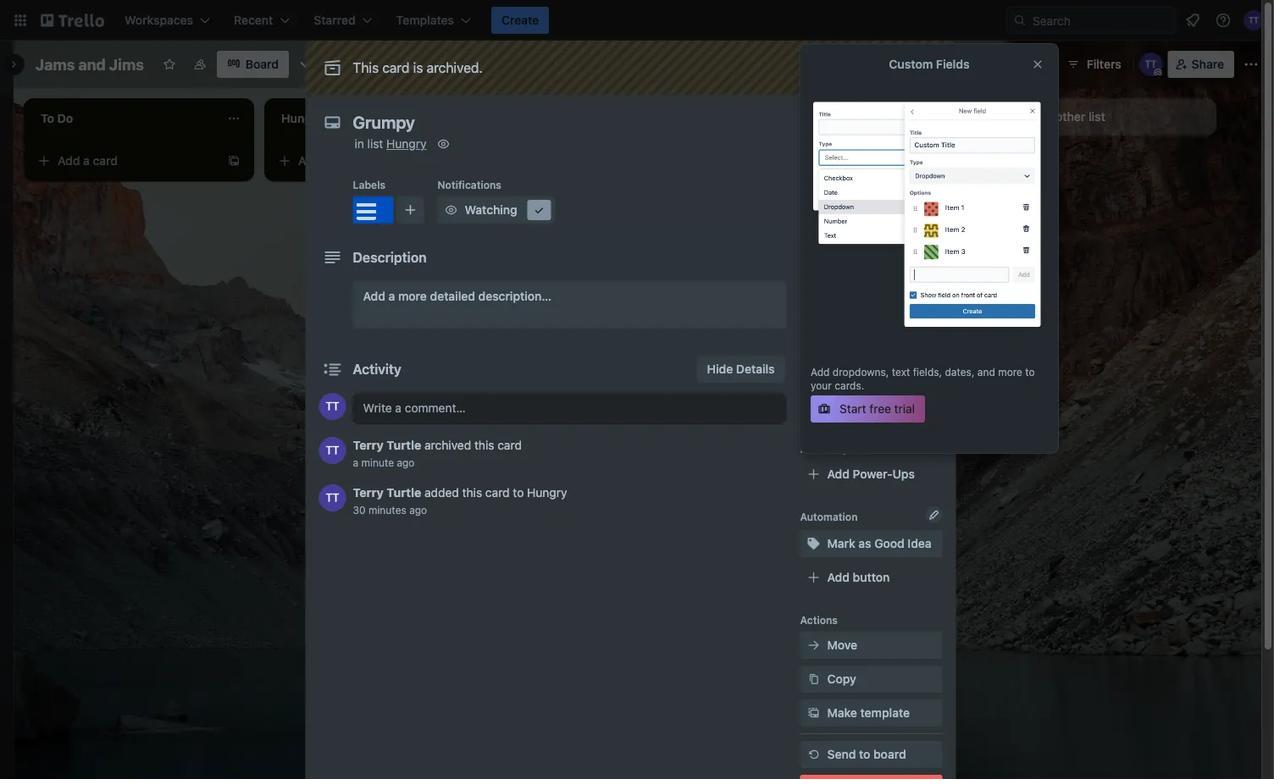 Task type: locate. For each thing, give the bounding box(es) containing it.
ups up add power-ups
[[836, 443, 856, 455]]

send
[[828, 748, 856, 762]]

fields inside 'button'
[[874, 400, 907, 414]]

board
[[874, 748, 907, 762]]

hide details
[[707, 362, 775, 376]]

add power-ups link
[[801, 461, 943, 488]]

0 vertical spatial list
[[1089, 110, 1106, 124]]

1 vertical spatial custom
[[828, 400, 871, 414]]

1 vertical spatial custom fields
[[828, 400, 907, 414]]

idea
[[908, 537, 932, 551]]

jams and jims
[[36, 55, 144, 73]]

1 terry from the top
[[353, 439, 384, 453]]

this
[[475, 439, 495, 453], [462, 486, 482, 500]]

template
[[861, 706, 910, 720]]

star or unstar board image
[[163, 58, 176, 71]]

sm image left make
[[806, 705, 823, 722]]

sm image down the 'add to card'
[[806, 195, 823, 212]]

0 vertical spatial terry turtle (terryturtle) image
[[1244, 10, 1265, 31]]

0 vertical spatial turtle
[[387, 439, 421, 453]]

add a card button
[[31, 147, 220, 175], [271, 147, 461, 175], [753, 147, 942, 175]]

more
[[398, 289, 427, 303], [999, 366, 1023, 378]]

1 vertical spatial list
[[368, 137, 383, 151]]

sm image inside cover link
[[806, 364, 823, 381]]

notifications
[[438, 179, 502, 191]]

upgrade image image
[[811, 85, 1048, 346]]

free
[[870, 402, 892, 416]]

add another list button
[[987, 98, 1217, 136]]

1 vertical spatial fields
[[874, 400, 907, 414]]

terry up minute
[[353, 439, 384, 453]]

terry inside the terry turtle added this card to hungry 30 minutes ago
[[353, 486, 384, 500]]

power- down power-ups at the right
[[853, 467, 893, 481]]

share button
[[1168, 51, 1235, 78]]

members link
[[801, 190, 943, 217]]

0 vertical spatial hungry
[[387, 137, 427, 151]]

sm image left mark
[[806, 536, 823, 553]]

terry turtle (terryturtle) image
[[1244, 10, 1265, 31], [1140, 53, 1163, 76]]

jams
[[36, 55, 75, 73]]

list right another
[[1089, 110, 1106, 124]]

detailed
[[430, 289, 475, 303]]

0 horizontal spatial add a card
[[58, 154, 118, 168]]

send to board
[[828, 748, 907, 762]]

0 horizontal spatial and
[[78, 55, 106, 73]]

to right the send
[[859, 748, 871, 762]]

fields
[[936, 57, 970, 71], [874, 400, 907, 414]]

ups down trial
[[893, 467, 915, 481]]

1 horizontal spatial fields
[[936, 57, 970, 71]]

sm image left 'cover'
[[806, 364, 823, 381]]

copy link
[[801, 666, 943, 693]]

sm image inside the make template link
[[806, 705, 823, 722]]

add button
[[828, 571, 890, 585]]

0 vertical spatial this
[[475, 439, 495, 453]]

and right dates,
[[978, 366, 996, 378]]

0 horizontal spatial custom
[[828, 400, 871, 414]]

sm image inside "send to board" link
[[806, 747, 823, 764]]

share
[[1192, 57, 1225, 71]]

1 vertical spatial terry turtle (terryturtle) image
[[1140, 53, 1163, 76]]

add another list
[[1017, 110, 1106, 124]]

to right dates,
[[1026, 366, 1035, 378]]

and left jims
[[78, 55, 106, 73]]

2 horizontal spatial add a card button
[[753, 147, 942, 175]]

show menu image
[[1243, 56, 1260, 73]]

good
[[875, 537, 905, 551]]

0 horizontal spatial labels
[[353, 179, 386, 191]]

add a card
[[58, 154, 118, 168], [298, 154, 359, 168], [780, 154, 840, 168]]

custom
[[889, 57, 933, 71], [828, 400, 871, 414]]

1 horizontal spatial labels
[[828, 230, 864, 244]]

details
[[736, 362, 775, 376]]

card
[[383, 60, 410, 76], [93, 154, 118, 168], [334, 154, 359, 168], [815, 154, 840, 168], [836, 172, 858, 184], [498, 439, 522, 453], [486, 486, 510, 500]]

close popover image
[[1031, 58, 1045, 71]]

add dropdowns, text fields, dates, and more to your cards.
[[811, 366, 1035, 391]]

1 vertical spatial turtle
[[387, 486, 421, 500]]

terry inside terry turtle archived this card a minute ago
[[353, 439, 384, 453]]

ago
[[397, 457, 415, 469], [409, 504, 427, 516]]

turtle for added this card to hungry
[[387, 486, 421, 500]]

in
[[355, 137, 364, 151]]

1 vertical spatial power-
[[853, 467, 893, 481]]

open information menu image
[[1215, 12, 1232, 29]]

filters button
[[1062, 51, 1127, 78]]

primary element
[[0, 0, 1275, 41]]

1 horizontal spatial add a card button
[[271, 147, 461, 175]]

sm image down actions
[[806, 637, 823, 654]]

custom fields
[[889, 57, 970, 71], [828, 400, 907, 414]]

a inside terry turtle archived this card a minute ago
[[353, 457, 359, 469]]

another
[[1043, 110, 1086, 124]]

0 vertical spatial and
[[78, 55, 106, 73]]

list right in
[[368, 137, 383, 151]]

this inside terry turtle archived this card a minute ago
[[475, 439, 495, 453]]

1 vertical spatial ago
[[409, 504, 427, 516]]

make
[[828, 706, 858, 720]]

sm image inside the labels link
[[806, 229, 823, 246]]

board
[[246, 57, 279, 71]]

3 terry turtle (terryturtle) image from the top
[[319, 485, 346, 512]]

terry up 30
[[353, 486, 384, 500]]

Board name text field
[[27, 51, 152, 78]]

create from template… image
[[227, 154, 241, 168]]

and inside text field
[[78, 55, 106, 73]]

1 vertical spatial more
[[999, 366, 1023, 378]]

0 vertical spatial terry
[[353, 439, 384, 453]]

0 vertical spatial more
[[398, 289, 427, 303]]

terry turtle (terryturtle) image right "open information menu" image
[[1244, 10, 1265, 31]]

a
[[83, 154, 90, 168], [324, 154, 330, 168], [805, 154, 812, 168], [389, 289, 395, 303], [353, 457, 359, 469]]

1 horizontal spatial terry turtle (terryturtle) image
[[1244, 10, 1265, 31]]

and
[[78, 55, 106, 73], [978, 366, 996, 378]]

sm image inside the move 'link'
[[806, 637, 823, 654]]

terry for added this card to hungry
[[353, 486, 384, 500]]

turtle inside terry turtle archived this card a minute ago
[[387, 439, 421, 453]]

0 horizontal spatial add a card button
[[31, 147, 220, 175]]

labels
[[353, 179, 386, 191], [828, 230, 864, 244]]

0 vertical spatial power-
[[801, 443, 836, 455]]

0 vertical spatial fields
[[936, 57, 970, 71]]

None text field
[[345, 107, 904, 137]]

filters
[[1087, 57, 1122, 71]]

0 vertical spatial labels
[[353, 179, 386, 191]]

more left detailed
[[398, 289, 427, 303]]

0 horizontal spatial ups
[[836, 443, 856, 455]]

added
[[425, 486, 459, 500]]

terry turtle (terryturtle) image right filters
[[1140, 53, 1163, 76]]

ago down added
[[409, 504, 427, 516]]

0 horizontal spatial hungry
[[387, 137, 427, 151]]

0 horizontal spatial power-
[[801, 443, 836, 455]]

card inside terry turtle archived this card a minute ago
[[498, 439, 522, 453]]

list inside button
[[1089, 110, 1106, 124]]

power- up add power-ups
[[801, 443, 836, 455]]

1 horizontal spatial more
[[999, 366, 1023, 378]]

ago inside terry turtle archived this card a minute ago
[[397, 457, 415, 469]]

1 vertical spatial this
[[462, 486, 482, 500]]

2 terry turtle (terryturtle) image from the top
[[319, 437, 346, 464]]

sm image for labels
[[806, 229, 823, 246]]

sm image right watching
[[531, 202, 548, 219]]

create
[[502, 13, 539, 27]]

actions
[[801, 614, 838, 626]]

sm image down notifications
[[443, 202, 460, 219]]

list
[[1089, 110, 1106, 124], [368, 137, 383, 151]]

mark as good idea button
[[801, 531, 943, 558]]

1 vertical spatial and
[[978, 366, 996, 378]]

0 vertical spatial ago
[[397, 457, 415, 469]]

this right archived
[[475, 439, 495, 453]]

1 horizontal spatial custom
[[889, 57, 933, 71]]

your
[[811, 380, 832, 391]]

2 vertical spatial terry turtle (terryturtle) image
[[319, 485, 346, 512]]

archived.
[[427, 60, 483, 76]]

add a more detailed description… link
[[353, 281, 787, 329]]

1 vertical spatial labels
[[828, 230, 864, 244]]

description…
[[479, 289, 552, 303]]

watching
[[465, 203, 518, 217]]

add a card button for create from template… icon
[[753, 147, 942, 175]]

ago right minute
[[397, 457, 415, 469]]

ups
[[836, 443, 856, 455], [893, 467, 915, 481]]

terry turtle (terryturtle) image
[[319, 393, 346, 420], [319, 437, 346, 464], [319, 485, 346, 512]]

0 vertical spatial terry turtle (terryturtle) image
[[319, 393, 346, 420]]

1 turtle from the top
[[387, 439, 421, 453]]

power-
[[801, 443, 836, 455], [853, 467, 893, 481]]

1 add a card button from the left
[[31, 147, 220, 175]]

sm image for make template
[[806, 705, 823, 722]]

sm image
[[435, 136, 452, 153], [806, 229, 823, 246], [806, 364, 823, 381], [806, 637, 823, 654], [806, 705, 823, 722], [806, 747, 823, 764]]

turtle up 30 minutes ago link
[[387, 486, 421, 500]]

sm image
[[806, 195, 823, 212], [443, 202, 460, 219], [531, 202, 548, 219], [806, 536, 823, 553], [806, 671, 823, 688]]

archived
[[425, 439, 471, 453]]

sm image inside 'mark as good idea' button
[[806, 536, 823, 553]]

hungry inside the terry turtle added this card to hungry 30 minutes ago
[[527, 486, 567, 500]]

more right dates,
[[999, 366, 1023, 378]]

sm image left the send
[[806, 747, 823, 764]]

custom fields button
[[801, 398, 943, 415]]

2 horizontal spatial add a card
[[780, 154, 840, 168]]

to inside add dropdowns, text fields, dates, and more to your cards.
[[1026, 366, 1035, 378]]

0 horizontal spatial fields
[[874, 400, 907, 414]]

sm image down the 'add to card'
[[806, 229, 823, 246]]

this
[[353, 60, 379, 76]]

add
[[1017, 110, 1039, 124], [58, 154, 80, 168], [298, 154, 321, 168], [780, 154, 802, 168], [801, 172, 820, 184], [363, 289, 386, 303], [811, 366, 830, 378], [828, 467, 850, 481], [828, 571, 850, 585]]

add a card button for create from template… image
[[31, 147, 220, 175]]

send to board link
[[801, 742, 943, 769]]

card inside the terry turtle added this card to hungry 30 minutes ago
[[486, 486, 510, 500]]

this inside the terry turtle added this card to hungry 30 minutes ago
[[462, 486, 482, 500]]

sm image inside members link
[[806, 195, 823, 212]]

this card is archived.
[[353, 60, 483, 76]]

color: blue, title: none image
[[353, 197, 394, 224]]

watching button
[[438, 197, 555, 224]]

hungry
[[387, 137, 427, 151], [527, 486, 567, 500]]

2 add a card from the left
[[298, 154, 359, 168]]

create from template… image
[[949, 154, 963, 168]]

this for archived
[[475, 439, 495, 453]]

to right added
[[513, 486, 524, 500]]

1 vertical spatial terry turtle (terryturtle) image
[[319, 437, 346, 464]]

0 vertical spatial custom
[[889, 57, 933, 71]]

in list hungry
[[355, 137, 427, 151]]

sm image inside copy link
[[806, 671, 823, 688]]

2 terry from the top
[[353, 486, 384, 500]]

turtle up a minute ago link
[[387, 439, 421, 453]]

automation
[[801, 511, 858, 523]]

add inside add dropdowns, text fields, dates, and more to your cards.
[[811, 366, 830, 378]]

to inside the terry turtle added this card to hungry 30 minutes ago
[[513, 486, 524, 500]]

labels up color: blue, title: none image
[[353, 179, 386, 191]]

0 vertical spatial ups
[[836, 443, 856, 455]]

1 horizontal spatial hungry
[[527, 486, 567, 500]]

3 add a card button from the left
[[753, 147, 942, 175]]

0 horizontal spatial more
[[398, 289, 427, 303]]

1 horizontal spatial add a card
[[298, 154, 359, 168]]

to
[[823, 172, 833, 184], [1026, 366, 1035, 378], [513, 486, 524, 500], [859, 748, 871, 762]]

terry
[[353, 439, 384, 453], [353, 486, 384, 500]]

add power-ups
[[828, 467, 915, 481]]

sm image for members
[[806, 195, 823, 212]]

1 horizontal spatial ups
[[893, 467, 915, 481]]

0 notifications image
[[1183, 10, 1204, 31]]

2 turtle from the top
[[387, 486, 421, 500]]

turtle inside the terry turtle added this card to hungry 30 minutes ago
[[387, 486, 421, 500]]

1 vertical spatial hungry
[[527, 486, 567, 500]]

1 vertical spatial terry
[[353, 486, 384, 500]]

sm image left the copy
[[806, 671, 823, 688]]

1 vertical spatial ups
[[893, 467, 915, 481]]

1 horizontal spatial list
[[1089, 110, 1106, 124]]

turtle for archived this card
[[387, 439, 421, 453]]

labels down members
[[828, 230, 864, 244]]

this right added
[[462, 486, 482, 500]]

0 horizontal spatial list
[[368, 137, 383, 151]]

custom inside custom fields 'button'
[[828, 400, 871, 414]]

30 minutes ago link
[[353, 504, 427, 516]]

1 horizontal spatial and
[[978, 366, 996, 378]]

is
[[413, 60, 423, 76]]

mark
[[828, 537, 856, 551]]



Task type: vqa. For each thing, say whether or not it's contained in the screenshot.
Make template
yes



Task type: describe. For each thing, give the bounding box(es) containing it.
labels inside the labels link
[[828, 230, 864, 244]]

dates,
[[945, 366, 975, 378]]

copy
[[828, 673, 857, 687]]

create button
[[492, 7, 549, 34]]

minute
[[361, 457, 394, 469]]

start free trial button
[[811, 396, 926, 423]]

make template
[[828, 706, 910, 720]]

search image
[[1014, 14, 1027, 27]]

terry turtle archived this card a minute ago
[[353, 439, 522, 469]]

text
[[892, 366, 911, 378]]

custom fields inside 'button'
[[828, 400, 907, 414]]

add a more detailed description…
[[363, 289, 552, 303]]

automation image
[[1031, 51, 1055, 75]]

members
[[828, 196, 880, 210]]

sm image for send to board
[[806, 747, 823, 764]]

sm image for copy
[[806, 671, 823, 688]]

fields,
[[913, 366, 943, 378]]

terry for archived this card
[[353, 439, 384, 453]]

labels link
[[801, 224, 943, 251]]

terry turtle (terryturtle) image for added this card to hungry
[[319, 485, 346, 512]]

start
[[840, 402, 867, 416]]

activity
[[353, 361, 402, 378]]

terry turtle added this card to hungry 30 minutes ago
[[353, 486, 567, 516]]

to up members
[[823, 172, 833, 184]]

button
[[853, 571, 890, 585]]

2 add a card button from the left
[[271, 147, 461, 175]]

switch to… image
[[12, 12, 29, 29]]

and inside add dropdowns, text fields, dates, and more to your cards.
[[978, 366, 996, 378]]

cover link
[[801, 359, 943, 386]]

move link
[[801, 632, 943, 659]]

0 horizontal spatial terry turtle (terryturtle) image
[[1140, 53, 1163, 76]]

hungry link
[[387, 137, 427, 151]]

Search field
[[1027, 8, 1176, 33]]

ago inside the terry turtle added this card to hungry 30 minutes ago
[[409, 504, 427, 516]]

add button button
[[801, 564, 943, 592]]

add to card
[[801, 172, 858, 184]]

workspace visible image
[[193, 58, 207, 71]]

30
[[353, 504, 366, 516]]

description
[[353, 250, 427, 266]]

1 horizontal spatial power-
[[853, 467, 893, 481]]

cover
[[828, 366, 861, 380]]

jims
[[109, 55, 144, 73]]

cards.
[[835, 380, 865, 391]]

sm image right hungry link
[[435, 136, 452, 153]]

hide details link
[[697, 356, 785, 383]]

to inside "send to board" link
[[859, 748, 871, 762]]

1 add a card from the left
[[58, 154, 118, 168]]

sm image for cover
[[806, 364, 823, 381]]

as
[[859, 537, 872, 551]]

minutes
[[369, 504, 407, 516]]

board link
[[217, 51, 289, 78]]

3 add a card from the left
[[780, 154, 840, 168]]

this for added
[[462, 486, 482, 500]]

hide
[[707, 362, 733, 376]]

trial
[[895, 402, 915, 416]]

a minute ago link
[[353, 457, 415, 469]]

power-ups
[[801, 443, 856, 455]]

1 terry turtle (terryturtle) image from the top
[[319, 393, 346, 420]]

sm image for watching
[[443, 202, 460, 219]]

terry turtle (terryturtle) image for archived this card
[[319, 437, 346, 464]]

Write a comment text field
[[353, 393, 787, 424]]

make template link
[[801, 700, 943, 727]]

dropdowns,
[[833, 366, 889, 378]]

mark as good idea
[[828, 537, 932, 551]]

move
[[828, 639, 858, 653]]

0 vertical spatial custom fields
[[889, 57, 970, 71]]

more inside add dropdowns, text fields, dates, and more to your cards.
[[999, 366, 1023, 378]]

sm image for move
[[806, 637, 823, 654]]

start free trial
[[840, 402, 915, 416]]

customize views image
[[298, 56, 314, 73]]



